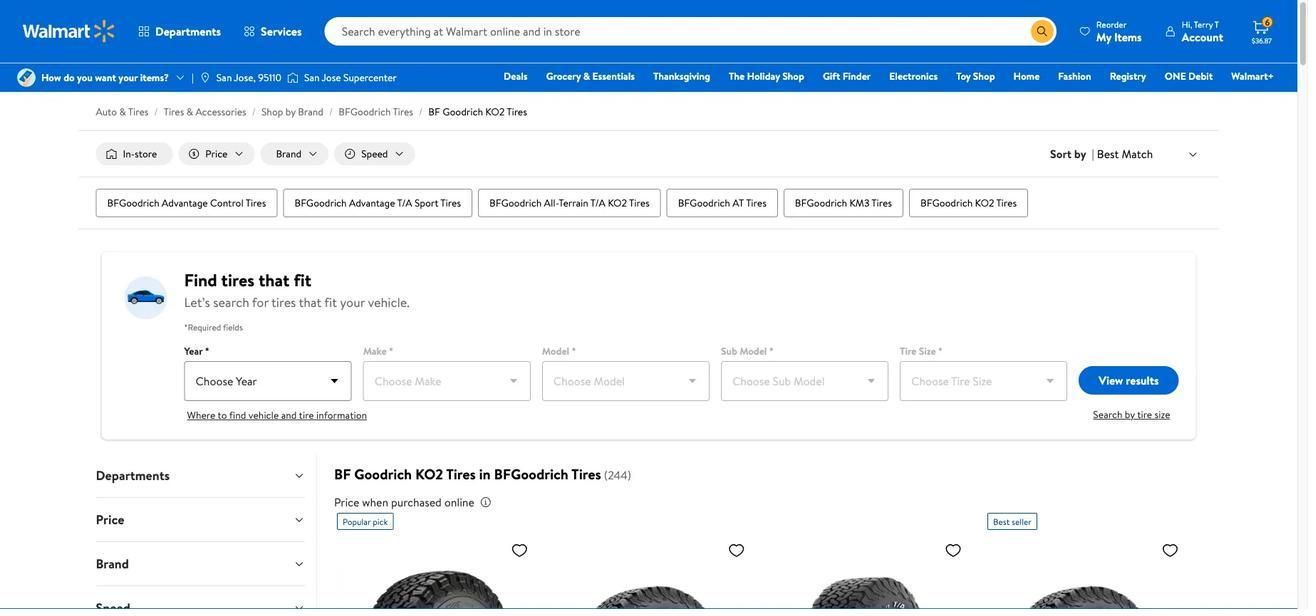 Task type: describe. For each thing, give the bounding box(es) containing it.
in-store
[[123, 147, 157, 161]]

when
[[362, 495, 389, 510]]

where to find vehicle and tire information button
[[187, 409, 367, 422]]

speed button
[[334, 143, 415, 165]]

gift finder
[[823, 69, 871, 83]]

one
[[1165, 69, 1187, 83]]

t/a inside bfgoodrich all-terrain t/a ko2 tires 'link'
[[591, 196, 606, 210]]

walmart+
[[1232, 69, 1275, 83]]

t
[[1215, 18, 1220, 30]]

departments inside departments dropdown button
[[96, 467, 170, 485]]

ko2 inside bfgoodrich all-terrain t/a ko2 tires 'link'
[[608, 196, 627, 210]]

add to favorites list, bfgoodrich all-terrain t/a ko2 275/65r18 123 r tire image
[[511, 542, 528, 560]]

home link
[[1008, 68, 1047, 84]]

best for best match
[[1098, 146, 1120, 162]]

0 vertical spatial fit
[[294, 268, 312, 292]]

search icon image
[[1037, 26, 1048, 37]]

best for best seller
[[994, 516, 1010, 528]]

in-
[[123, 147, 135, 161]]

departments inside departments popup button
[[155, 24, 221, 39]]

toy shop
[[957, 69, 996, 83]]

bfgoodrich at tires
[[678, 196, 767, 210]]

95110
[[258, 71, 282, 84]]

1 vertical spatial price
[[334, 495, 360, 510]]

debit
[[1189, 69, 1213, 83]]

tire size *
[[900, 344, 943, 358]]

find
[[229, 409, 246, 422]]

bfgoodrich km3 tires
[[795, 196, 892, 210]]

2 horizontal spatial shop
[[974, 69, 996, 83]]

vehicle type: car and truck image
[[124, 275, 167, 321]]

price when purchased online
[[334, 495, 475, 510]]

1 / from the left
[[154, 105, 158, 119]]

bfgoodrich tires link
[[339, 105, 413, 119]]

at
[[733, 196, 744, 210]]

size
[[919, 344, 936, 358]]

departments button
[[127, 14, 232, 48]]

bfgoodrich all-terrain t/a ko2 tires link
[[478, 189, 661, 217]]

sport
[[415, 196, 439, 210]]

my
[[1097, 29, 1112, 45]]

sort and filter section element
[[79, 131, 1219, 177]]

0 vertical spatial brand
[[298, 105, 324, 119]]

fashion link
[[1052, 68, 1098, 84]]

account
[[1182, 29, 1224, 45]]

shop by brand link
[[262, 105, 324, 119]]

registry
[[1110, 69, 1147, 83]]

deals
[[504, 69, 528, 83]]

match
[[1122, 146, 1154, 162]]

to
[[218, 409, 227, 422]]

let's
[[184, 294, 210, 312]]

year
[[184, 344, 203, 358]]

the
[[729, 69, 745, 83]]

reorder
[[1097, 18, 1127, 30]]

online
[[445, 495, 475, 510]]

0 horizontal spatial |
[[192, 71, 194, 84]]

2 / from the left
[[252, 105, 256, 119]]

make
[[363, 344, 387, 358]]

1 horizontal spatial tires
[[272, 294, 296, 312]]

pick
[[373, 516, 388, 528]]

*required
[[184, 321, 221, 333]]

control
[[210, 196, 244, 210]]

bfgoodrich for bfgoodrich advantage t/a sport tires
[[295, 196, 347, 210]]

finder
[[843, 69, 871, 83]]

fields
[[223, 321, 243, 333]]

sort
[[1051, 146, 1072, 162]]

by for search by tire size
[[1125, 408, 1136, 422]]

Walmart Site-Wide search field
[[325, 17, 1057, 46]]

view results button
[[1079, 366, 1179, 395]]

bfgoodrich advantage t/a sport tires link
[[283, 189, 473, 217]]

search
[[213, 294, 249, 312]]

price tab
[[84, 498, 316, 542]]

bfgoodrich all-terrain t/a ko2 275/65r18 123 r tire image
[[337, 536, 534, 609]]

 image for san jose supercenter
[[287, 71, 299, 85]]

1 horizontal spatial that
[[299, 294, 322, 312]]

sub model *
[[721, 344, 774, 358]]

san jose, 95110
[[217, 71, 282, 84]]

home
[[1014, 69, 1040, 83]]

items?
[[140, 71, 169, 84]]

bfgoodrich for bfgoodrich km3 tires
[[795, 196, 848, 210]]

popular pick
[[343, 516, 388, 528]]

0 horizontal spatial bf
[[334, 464, 351, 484]]

services button
[[232, 14, 313, 48]]

bfgoodrich for bfgoodrich all-terrain t/a ko2 tires
[[490, 196, 542, 210]]

departments tab
[[84, 454, 316, 498]]

where to find vehicle and tire information
[[187, 409, 367, 422]]

tires inside 'link'
[[629, 196, 650, 210]]

auto
[[96, 105, 117, 119]]

bfgoodrich km3 tires link
[[784, 189, 904, 217]]

* for make *
[[389, 344, 394, 358]]

model *
[[542, 344, 576, 358]]

sub
[[721, 344, 738, 358]]

toy
[[957, 69, 971, 83]]

do
[[64, 71, 75, 84]]

registry link
[[1104, 68, 1153, 84]]

5 * from the left
[[939, 344, 943, 358]]

best match
[[1098, 146, 1154, 162]]

0 vertical spatial by
[[286, 105, 296, 119]]

0 horizontal spatial your
[[119, 71, 138, 84]]

walmart+ link
[[1226, 68, 1281, 84]]

best seller
[[994, 516, 1032, 528]]

$36.87
[[1252, 36, 1273, 45]]

bfgoodrich all-terrain t/a ko2 all-season lt275/70r18/e 125/122r tire image
[[988, 536, 1185, 609]]

legal information image
[[480, 497, 492, 508]]

& for tires
[[119, 105, 126, 119]]

0 horizontal spatial tire
[[299, 409, 314, 422]]

popular
[[343, 516, 371, 528]]

one debit
[[1165, 69, 1213, 83]]

services
[[261, 24, 302, 39]]

tires & accessories link
[[164, 105, 246, 119]]

bfgoodrich advantage control tires
[[107, 196, 266, 210]]

brand for brand dropdown button in the sort and filter section "element"
[[276, 147, 302, 161]]

bfgoodrich for bfgoodrich at tires
[[678, 196, 731, 210]]

bfgoodrich all-terrain t/a ko2 tires
[[490, 196, 650, 210]]

gift
[[823, 69, 841, 83]]

for
[[252, 294, 269, 312]]

store
[[135, 147, 157, 161]]

bfgoodrich ko2 tires
[[921, 196, 1017, 210]]

bfgoodrich advantage t/a sport tires
[[295, 196, 461, 210]]

3 / from the left
[[329, 105, 333, 119]]

bfgoodrich at tires link
[[667, 189, 778, 217]]

0 horizontal spatial that
[[259, 268, 290, 292]]

sort by |
[[1051, 146, 1095, 162]]



Task type: vqa. For each thing, say whether or not it's contained in the screenshot.
the Services dropdown button
yes



Task type: locate. For each thing, give the bounding box(es) containing it.
essentials
[[593, 69, 635, 83]]

bfgoodrich ko2 tires link
[[910, 189, 1029, 217]]

your inside find tires that fit let's search for tires that fit your vehicle.
[[340, 294, 365, 312]]

size
[[1155, 408, 1171, 422]]

shop down 95110
[[262, 105, 283, 119]]

bf goodrich ko2 tires in bfgoodrich tires (244)
[[334, 464, 632, 484]]

deals link
[[498, 68, 534, 84]]

& left the accessories
[[187, 105, 193, 119]]

0 horizontal spatial price
[[96, 511, 124, 529]]

holiday
[[747, 69, 780, 83]]

2 san from the left
[[304, 71, 320, 84]]

1 vertical spatial your
[[340, 294, 365, 312]]

shop right 'toy'
[[974, 69, 996, 83]]

0 vertical spatial best
[[1098, 146, 1120, 162]]

information
[[317, 409, 367, 422]]

km3
[[850, 196, 870, 210]]

0 vertical spatial departments
[[155, 24, 221, 39]]

tires up search
[[221, 268, 255, 292]]

/ down jose
[[329, 105, 333, 119]]

brand inside brand tab
[[96, 555, 129, 573]]

0 vertical spatial goodrich
[[443, 105, 483, 119]]

by inside 'button'
[[1125, 408, 1136, 422]]

year *
[[184, 344, 209, 358]]

tab
[[84, 587, 316, 609]]

1 horizontal spatial t/a
[[591, 196, 606, 210]]

advantage down speed dropdown button
[[349, 196, 395, 210]]

by for sort by |
[[1075, 146, 1087, 162]]

the holiday shop link
[[723, 68, 811, 84]]

vehicle.
[[368, 294, 410, 312]]

Search search field
[[325, 17, 1057, 46]]

| inside sort and filter section "element"
[[1092, 146, 1095, 162]]

your
[[119, 71, 138, 84], [340, 294, 365, 312]]

1 vertical spatial fit
[[325, 294, 337, 312]]

bf goodrich ko2 tires link
[[429, 105, 527, 119]]

bf
[[429, 105, 440, 119], [334, 464, 351, 484]]

| up tires & accessories link
[[192, 71, 194, 84]]

your right 'want'
[[119, 71, 138, 84]]

departments
[[155, 24, 221, 39], [96, 467, 170, 485]]

bfgoodrich all-terrain t/a ko2 285/70r17 116 q tire image
[[771, 536, 968, 609]]

t/a left sport
[[397, 196, 412, 210]]

add to favorites list, bfgoodrich all-terrain t/a ko2 285/70r17 116 q tire image
[[945, 542, 962, 560]]

tire
[[900, 344, 917, 358]]

price button down departments dropdown button
[[84, 498, 316, 542]]

1 horizontal spatial by
[[1075, 146, 1087, 162]]

hi,
[[1182, 18, 1193, 30]]

that right for
[[299, 294, 322, 312]]

advantage for t/a
[[349, 196, 395, 210]]

supercenter
[[344, 71, 397, 84]]

bfgoodrich inside 'link'
[[490, 196, 542, 210]]

fashion
[[1059, 69, 1092, 83]]

brand
[[298, 105, 324, 119], [276, 147, 302, 161], [96, 555, 129, 573]]

how do you want your items?
[[41, 71, 169, 84]]

1 vertical spatial tires
[[272, 294, 296, 312]]

tire right and
[[299, 409, 314, 422]]

best match button
[[1095, 145, 1202, 163]]

1 vertical spatial bf
[[334, 464, 351, 484]]

bf right bfgoodrich tires link
[[429, 105, 440, 119]]

purchased
[[391, 495, 442, 510]]

 image up tires & accessories link
[[199, 72, 211, 83]]

san left jose,
[[217, 71, 232, 84]]

/
[[154, 105, 158, 119], [252, 105, 256, 119], [329, 105, 333, 119], [419, 105, 423, 119]]

brand button down price "tab"
[[84, 543, 316, 586]]

make *
[[363, 344, 394, 358]]

items
[[1115, 29, 1142, 45]]

price button
[[178, 143, 255, 165], [84, 498, 316, 542]]

2 horizontal spatial  image
[[287, 71, 299, 85]]

2 * from the left
[[389, 344, 394, 358]]

best inside "dropdown button"
[[1098, 146, 1120, 162]]

seller
[[1012, 516, 1032, 528]]

*required fields
[[184, 321, 243, 333]]

1 vertical spatial by
[[1075, 146, 1087, 162]]

by inside sort and filter section "element"
[[1075, 146, 1087, 162]]

gift finder link
[[817, 68, 878, 84]]

1 * from the left
[[205, 344, 209, 358]]

brand button down "shop by brand" link
[[260, 143, 329, 165]]

* for year *
[[205, 344, 209, 358]]

0 horizontal spatial best
[[994, 516, 1010, 528]]

tires inside "link"
[[746, 196, 767, 210]]

0 horizontal spatial t/a
[[397, 196, 412, 210]]

t/a
[[397, 196, 412, 210], [591, 196, 606, 210]]

brand for the bottommost brand dropdown button
[[96, 555, 129, 573]]

jose
[[322, 71, 341, 84]]

brand button inside sort and filter section "element"
[[260, 143, 329, 165]]

0 horizontal spatial by
[[286, 105, 296, 119]]

1 vertical spatial brand
[[276, 147, 302, 161]]

find
[[184, 268, 217, 292]]

1 t/a from the left
[[397, 196, 412, 210]]

fit
[[294, 268, 312, 292], [325, 294, 337, 312]]

advantage left the control
[[162, 196, 208, 210]]

san left jose
[[304, 71, 320, 84]]

1 vertical spatial that
[[299, 294, 322, 312]]

3 * from the left
[[572, 344, 576, 358]]

& right grocery
[[584, 69, 590, 83]]

/ right bfgoodrich tires link
[[419, 105, 423, 119]]

jose,
[[234, 71, 256, 84]]

san for san jose supercenter
[[304, 71, 320, 84]]

walmart image
[[23, 20, 115, 43]]

0 vertical spatial price button
[[178, 143, 255, 165]]

1 horizontal spatial bf
[[429, 105, 440, 119]]

1 vertical spatial best
[[994, 516, 1010, 528]]

 image for how do you want your items?
[[17, 68, 36, 87]]

one debit link
[[1159, 68, 1220, 84]]

toy shop link
[[950, 68, 1002, 84]]

thanksgiving link
[[647, 68, 717, 84]]

tires right for
[[272, 294, 296, 312]]

grocery
[[546, 69, 581, 83]]

1 horizontal spatial your
[[340, 294, 365, 312]]

2 vertical spatial brand
[[96, 555, 129, 573]]

bfgoodrich for bfgoodrich advantage control tires
[[107, 196, 159, 210]]

tire left size
[[1138, 408, 1153, 422]]

1 horizontal spatial price
[[206, 147, 228, 161]]

0 horizontal spatial &
[[119, 105, 126, 119]]

| left best match
[[1092, 146, 1095, 162]]

0 horizontal spatial tires
[[221, 268, 255, 292]]

price
[[206, 147, 228, 161], [334, 495, 360, 510], [96, 511, 124, 529]]

you
[[77, 71, 93, 84]]

2 horizontal spatial price
[[334, 495, 360, 510]]

search by tire size
[[1094, 408, 1171, 422]]

1 advantage from the left
[[162, 196, 208, 210]]

bfgoodrich all-terrain t/a ko2 all-season lt265/75r16/e 123/120r tire image
[[554, 536, 751, 609]]

0 horizontal spatial san
[[217, 71, 232, 84]]

auto & tires / tires & accessories / shop by brand / bfgoodrich tires / bf goodrich ko2 tires
[[96, 105, 527, 119]]

1 horizontal spatial |
[[1092, 146, 1095, 162]]

how
[[41, 71, 61, 84]]

/ right auto & tires link
[[154, 105, 158, 119]]

san jose supercenter
[[304, 71, 397, 84]]

1 vertical spatial brand button
[[84, 543, 316, 586]]

1 horizontal spatial tire
[[1138, 408, 1153, 422]]

2 model from the left
[[740, 344, 767, 358]]

bf up popular
[[334, 464, 351, 484]]

speed
[[362, 147, 388, 161]]

1 horizontal spatial advantage
[[349, 196, 395, 210]]

0 vertical spatial price
[[206, 147, 228, 161]]

your left vehicle.
[[340, 294, 365, 312]]

grocery & essentials
[[546, 69, 635, 83]]

1 horizontal spatial model
[[740, 344, 767, 358]]

(244)
[[604, 468, 632, 483]]

1 model from the left
[[542, 344, 570, 358]]

brand inside sort and filter section "element"
[[276, 147, 302, 161]]

0 vertical spatial that
[[259, 268, 290, 292]]

1 vertical spatial goodrich
[[354, 464, 412, 484]]

/ right the accessories
[[252, 105, 256, 119]]

0 horizontal spatial shop
[[262, 105, 283, 119]]

0 vertical spatial |
[[192, 71, 194, 84]]

 image left how
[[17, 68, 36, 87]]

1 horizontal spatial &
[[187, 105, 193, 119]]

price button down the accessories
[[178, 143, 255, 165]]

 image
[[17, 68, 36, 87], [287, 71, 299, 85], [199, 72, 211, 83]]

view
[[1099, 373, 1124, 388]]

add to favorites list, bfgoodrich all-terrain t/a ko2 all-season lt275/70r18/e 125/122r tire image
[[1162, 542, 1179, 560]]

bfgoodrich for bfgoodrich ko2 tires
[[921, 196, 973, 210]]

2 horizontal spatial by
[[1125, 408, 1136, 422]]

2 vertical spatial by
[[1125, 408, 1136, 422]]

shop right holiday
[[783, 69, 805, 83]]

0 horizontal spatial  image
[[17, 68, 36, 87]]

1 san from the left
[[217, 71, 232, 84]]

t/a inside bfgoodrich advantage t/a sport tires link
[[397, 196, 412, 210]]

2 advantage from the left
[[349, 196, 395, 210]]

|
[[192, 71, 194, 84], [1092, 146, 1095, 162]]

1 vertical spatial |
[[1092, 146, 1095, 162]]

price inside sort and filter section "element"
[[206, 147, 228, 161]]

0 horizontal spatial advantage
[[162, 196, 208, 210]]

search by tire size button
[[1094, 407, 1174, 423]]

2 horizontal spatial &
[[584, 69, 590, 83]]

where
[[187, 409, 216, 422]]

1 vertical spatial departments
[[96, 467, 170, 485]]

 image for san jose, 95110
[[199, 72, 211, 83]]

0 horizontal spatial fit
[[294, 268, 312, 292]]

1 vertical spatial price button
[[84, 498, 316, 542]]

0 horizontal spatial model
[[542, 344, 570, 358]]

 image right 95110
[[287, 71, 299, 85]]

auto & tires link
[[96, 105, 149, 119]]

add to favorites list, bfgoodrich all-terrain t/a ko2 all-season lt265/75r16/e 123/120r tire image
[[728, 542, 745, 560]]

accessories
[[196, 105, 246, 119]]

0 vertical spatial tires
[[221, 268, 255, 292]]

* for model *
[[572, 344, 576, 358]]

search
[[1094, 408, 1123, 422]]

price inside "tab"
[[96, 511, 124, 529]]

1 horizontal spatial fit
[[325, 294, 337, 312]]

& right auto
[[119, 105, 126, 119]]

1 horizontal spatial goodrich
[[443, 105, 483, 119]]

thanksgiving
[[654, 69, 711, 83]]

2 vertical spatial price
[[96, 511, 124, 529]]

ko2 inside 'bfgoodrich ko2 tires' link
[[976, 196, 995, 210]]

2 t/a from the left
[[591, 196, 606, 210]]

& for essentials
[[584, 69, 590, 83]]

1 horizontal spatial shop
[[783, 69, 805, 83]]

*
[[205, 344, 209, 358], [389, 344, 394, 358], [572, 344, 576, 358], [770, 344, 774, 358], [939, 344, 943, 358]]

advantage for control
[[162, 196, 208, 210]]

1 horizontal spatial  image
[[199, 72, 211, 83]]

tire inside 'button'
[[1138, 408, 1153, 422]]

that up for
[[259, 268, 290, 292]]

hi, terry t account
[[1182, 18, 1224, 45]]

1 horizontal spatial best
[[1098, 146, 1120, 162]]

best left match
[[1098, 146, 1120, 162]]

1 horizontal spatial san
[[304, 71, 320, 84]]

6
[[1266, 16, 1271, 28]]

electronics link
[[883, 68, 945, 84]]

&
[[584, 69, 590, 83], [119, 105, 126, 119], [187, 105, 193, 119]]

bfgoodrich inside "link"
[[678, 196, 731, 210]]

0 vertical spatial your
[[119, 71, 138, 84]]

san for san jose, 95110
[[217, 71, 232, 84]]

best left seller
[[994, 516, 1010, 528]]

best
[[1098, 146, 1120, 162], [994, 516, 1010, 528]]

grocery & essentials link
[[540, 68, 642, 84]]

0 vertical spatial brand button
[[260, 143, 329, 165]]

t/a right terrain
[[591, 196, 606, 210]]

brand tab
[[84, 543, 316, 586]]

bfgoodrich
[[339, 105, 391, 119], [107, 196, 159, 210], [295, 196, 347, 210], [490, 196, 542, 210], [678, 196, 731, 210], [795, 196, 848, 210], [921, 196, 973, 210], [494, 464, 569, 484]]

0 horizontal spatial goodrich
[[354, 464, 412, 484]]

0 vertical spatial bf
[[429, 105, 440, 119]]

4 * from the left
[[770, 344, 774, 358]]

4 / from the left
[[419, 105, 423, 119]]



